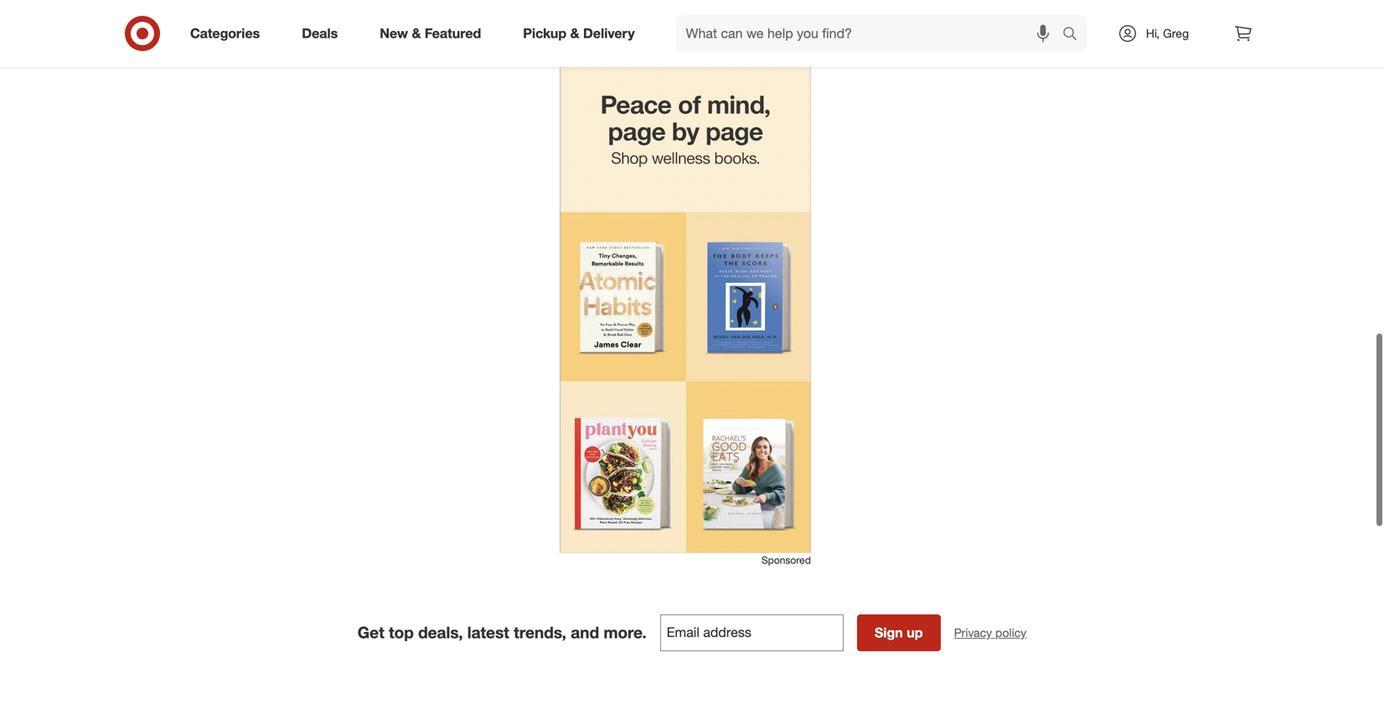 Task type: locate. For each thing, give the bounding box(es) containing it.
0 horizontal spatial sponsored
[[761, 554, 811, 567]]

sign up
[[875, 625, 923, 641]]

pickup & delivery
[[523, 25, 635, 42]]

delivery
[[583, 25, 635, 42]]

&
[[412, 25, 421, 42], [570, 25, 579, 42]]

policy
[[995, 626, 1027, 640]]

search button
[[1055, 15, 1095, 55]]

0 vertical spatial advertisement element
[[189, 0, 1195, 19]]

get top deals, latest trends, and more.
[[358, 623, 647, 643]]

sponsored
[[1145, 20, 1195, 32], [761, 554, 811, 567]]

get
[[358, 623, 384, 643]]

1 & from the left
[[412, 25, 421, 42]]

1 horizontal spatial &
[[570, 25, 579, 42]]

0 horizontal spatial &
[[412, 25, 421, 42]]

& right pickup
[[570, 25, 579, 42]]

hi,
[[1146, 26, 1160, 41]]

1 horizontal spatial sponsored
[[1145, 20, 1195, 32]]

None text field
[[660, 615, 843, 652]]

& right new
[[412, 25, 421, 42]]

1 vertical spatial sponsored
[[761, 554, 811, 567]]

deals link
[[288, 15, 359, 52]]

deals,
[[418, 623, 463, 643]]

privacy
[[954, 626, 992, 640]]

categories
[[190, 25, 260, 42]]

up
[[907, 625, 923, 641]]

What can we help you find? suggestions appear below search field
[[676, 15, 1067, 52]]

2 & from the left
[[570, 25, 579, 42]]

& for new
[[412, 25, 421, 42]]

advertisement element
[[189, 0, 1195, 19], [560, 51, 811, 553]]

0 vertical spatial sponsored
[[1145, 20, 1195, 32]]

top
[[389, 623, 414, 643]]



Task type: vqa. For each thing, say whether or not it's contained in the screenshot.
Delivery Not available
no



Task type: describe. For each thing, give the bounding box(es) containing it.
pickup
[[523, 25, 567, 42]]

latest
[[467, 623, 509, 643]]

pickup & delivery link
[[509, 15, 656, 52]]

featured
[[425, 25, 481, 42]]

and
[[571, 623, 599, 643]]

new & featured link
[[365, 15, 502, 52]]

new
[[380, 25, 408, 42]]

greg
[[1163, 26, 1189, 41]]

search
[[1055, 27, 1095, 43]]

sign up button
[[857, 615, 941, 652]]

deals
[[302, 25, 338, 42]]

& for pickup
[[570, 25, 579, 42]]

hi, greg
[[1146, 26, 1189, 41]]

more.
[[604, 623, 647, 643]]

sign
[[875, 625, 903, 641]]

new & featured
[[380, 25, 481, 42]]

privacy policy link
[[954, 625, 1027, 642]]

trends,
[[514, 623, 566, 643]]

1 vertical spatial advertisement element
[[560, 51, 811, 553]]

categories link
[[176, 15, 281, 52]]

privacy policy
[[954, 626, 1027, 640]]



